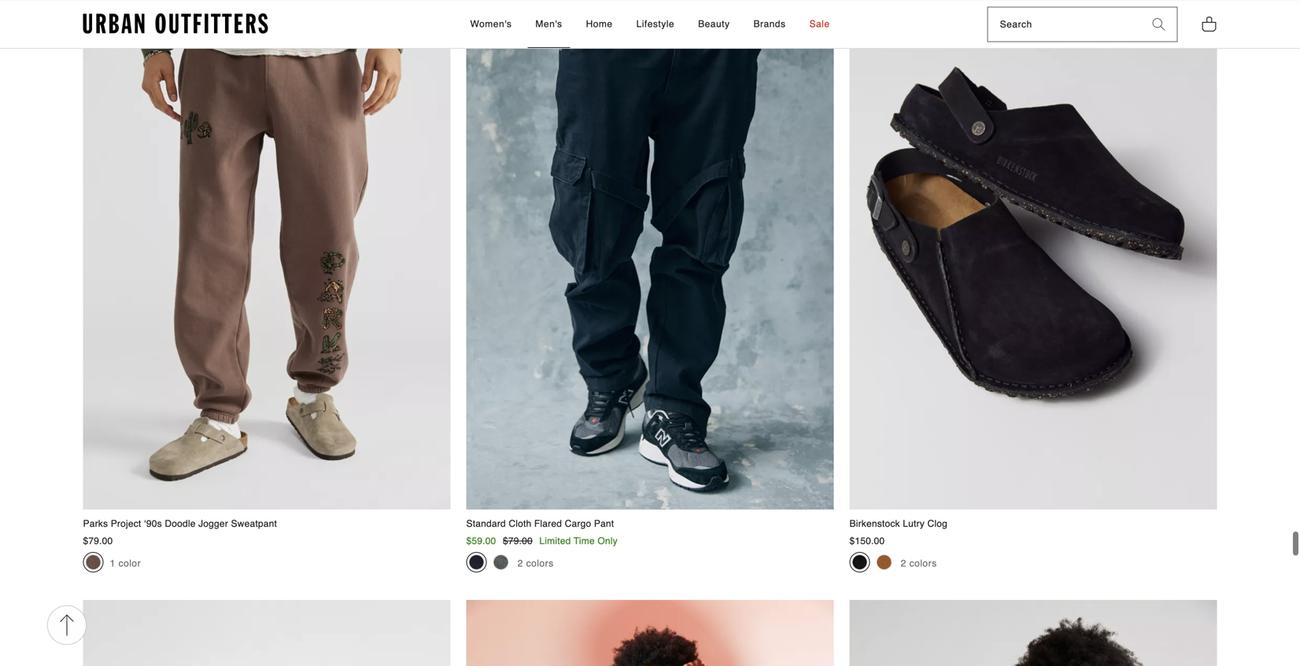 Task type: vqa. For each thing, say whether or not it's contained in the screenshot.
29
no



Task type: describe. For each thing, give the bounding box(es) containing it.
$150.00
[[850, 536, 885, 547]]

cargo
[[565, 519, 591, 530]]

colors for flared
[[526, 558, 554, 569]]

lifestyle link
[[628, 1, 682, 48]]

flared
[[534, 519, 562, 530]]

beauty
[[698, 18, 730, 29]]

search image
[[1152, 18, 1165, 31]]

1 color
[[110, 558, 141, 569]]

main navigation element
[[328, 1, 972, 48]]

Search text field
[[988, 8, 1141, 41]]

sale link
[[802, 1, 838, 48]]

$59.00 $79.00 limited time only
[[466, 536, 618, 547]]

2 brown image from the left
[[876, 555, 892, 570]]

parks project '90s doodle jogger sweatpant image
[[83, 0, 451, 510]]

sweatpant
[[231, 519, 277, 530]]

'90s
[[144, 519, 162, 530]]

birkenstock lutry clog link
[[850, 0, 1217, 531]]

standard cloth flared cargo pant link
[[466, 0, 834, 531]]

home
[[586, 18, 613, 29]]

lifestyle
[[636, 18, 675, 29]]

2 iets frans… motocross logo crew neck sweatshirt image from the left
[[850, 600, 1217, 667]]

time
[[574, 536, 595, 547]]

color
[[118, 558, 141, 569]]

standard
[[466, 519, 506, 530]]

lutry
[[903, 519, 925, 530]]

birkenstock lutry clog
[[850, 519, 947, 530]]

urban outfitters image
[[83, 13, 268, 34]]

black image for standard cloth flared cargo pant
[[469, 555, 484, 570]]

women's
[[470, 18, 512, 29]]

standard cloth flared cargo pant image
[[466, 0, 834, 510]]

1
[[110, 558, 115, 569]]

men's link
[[528, 1, 570, 48]]



Task type: locate. For each thing, give the bounding box(es) containing it.
cloth
[[509, 519, 531, 530]]

birkenstock
[[850, 519, 900, 530]]

1 $79.00 from the left
[[83, 536, 113, 547]]

iets frans… motocross logo crew neck sweatshirt image
[[466, 600, 834, 667], [850, 600, 1217, 667]]

1 horizontal spatial colors
[[909, 558, 937, 569]]

$59.00
[[466, 536, 496, 547]]

brown image
[[85, 555, 101, 570], [876, 555, 892, 570]]

original price: $150.00 element
[[850, 536, 885, 547]]

2 colors down lutry
[[901, 558, 937, 569]]

original price: $79.00 element down cloth
[[503, 536, 533, 547]]

2 down birkenstock lutry clog
[[901, 558, 906, 569]]

women's link
[[462, 1, 520, 48]]

limited
[[539, 536, 571, 547]]

beauty link
[[690, 1, 738, 48]]

parks
[[83, 519, 108, 530]]

2 2 from the left
[[901, 558, 906, 569]]

0 horizontal spatial $79.00
[[83, 536, 113, 547]]

iets frans… seamless tank top image
[[83, 600, 451, 667]]

parks project '90s doodle jogger sweatpant
[[83, 519, 277, 530]]

$79.00 down parks
[[83, 536, 113, 547]]

0 horizontal spatial brown image
[[85, 555, 101, 570]]

2 colors down $59.00 $79.00 limited time only
[[517, 558, 554, 569]]

my shopping bag image
[[1201, 15, 1217, 33]]

None search field
[[988, 8, 1141, 41]]

0 horizontal spatial iets frans… motocross logo crew neck sweatshirt image
[[466, 600, 834, 667]]

brands link
[[746, 1, 794, 48]]

doodle
[[165, 519, 196, 530]]

1 horizontal spatial iets frans… motocross logo crew neck sweatshirt image
[[850, 600, 1217, 667]]

brown image left 1
[[85, 555, 101, 570]]

2 right vintage denim light icon
[[517, 558, 523, 569]]

original price: $79.00 element
[[83, 536, 113, 547], [503, 536, 533, 547]]

2 colors from the left
[[909, 558, 937, 569]]

colors down $59.00 $79.00 limited time only
[[526, 558, 554, 569]]

home link
[[578, 1, 621, 48]]

birkenstock lutry clog image
[[850, 0, 1217, 510]]

1 brown image from the left
[[85, 555, 101, 570]]

2
[[517, 558, 523, 569], [901, 558, 906, 569]]

black image for birkenstock lutry clog
[[852, 555, 868, 570]]

1 horizontal spatial 2 colors
[[901, 558, 937, 569]]

black image down "sale price: $59.00" element
[[469, 555, 484, 570]]

black image
[[469, 555, 484, 570], [852, 555, 868, 570]]

1 black image from the left
[[469, 555, 484, 570]]

2 $79.00 from the left
[[503, 536, 533, 547]]

project
[[111, 519, 141, 530]]

colors for clog
[[909, 558, 937, 569]]

0 horizontal spatial 2 colors
[[517, 558, 554, 569]]

$79.00 down cloth
[[503, 536, 533, 547]]

vintage denim light image
[[493, 555, 509, 570]]

1 horizontal spatial original price: $79.00 element
[[503, 536, 533, 547]]

colors
[[526, 558, 554, 569], [909, 558, 937, 569]]

brown image down the $150.00
[[876, 555, 892, 570]]

2 colors for lutry
[[901, 558, 937, 569]]

2 for lutry
[[901, 558, 906, 569]]

0 horizontal spatial 2
[[517, 558, 523, 569]]

sale price: $59.00 element
[[466, 536, 496, 547]]

1 horizontal spatial $79.00
[[503, 536, 533, 547]]

2 2 colors from the left
[[901, 558, 937, 569]]

men's
[[535, 18, 562, 29]]

only
[[598, 536, 618, 547]]

parks project '90s doodle jogger sweatpant link
[[83, 0, 451, 531]]

sale
[[809, 18, 830, 29]]

clog
[[927, 519, 947, 530]]

0 horizontal spatial black image
[[469, 555, 484, 570]]

1 2 from the left
[[517, 558, 523, 569]]

1 horizontal spatial 2
[[901, 558, 906, 569]]

pant
[[594, 519, 614, 530]]

original price: $79.00 element down parks
[[83, 536, 113, 547]]

jogger
[[198, 519, 228, 530]]

colors down lutry
[[909, 558, 937, 569]]

1 horizontal spatial black image
[[852, 555, 868, 570]]

2 colors for cloth
[[517, 558, 554, 569]]

brands
[[753, 18, 786, 29]]

$79.00
[[83, 536, 113, 547], [503, 536, 533, 547]]

1 horizontal spatial brown image
[[876, 555, 892, 570]]

2 original price: $79.00 element from the left
[[503, 536, 533, 547]]

2 for cloth
[[517, 558, 523, 569]]

0 horizontal spatial colors
[[526, 558, 554, 569]]

1 colors from the left
[[526, 558, 554, 569]]

0 horizontal spatial original price: $79.00 element
[[83, 536, 113, 547]]

1 original price: $79.00 element from the left
[[83, 536, 113, 547]]

2 black image from the left
[[852, 555, 868, 570]]

1 2 colors from the left
[[517, 558, 554, 569]]

1 iets frans… motocross logo crew neck sweatshirt image from the left
[[466, 600, 834, 667]]

2 colors
[[517, 558, 554, 569], [901, 558, 937, 569]]

black image down the $150.00
[[852, 555, 868, 570]]

standard cloth flared cargo pant
[[466, 519, 614, 530]]



